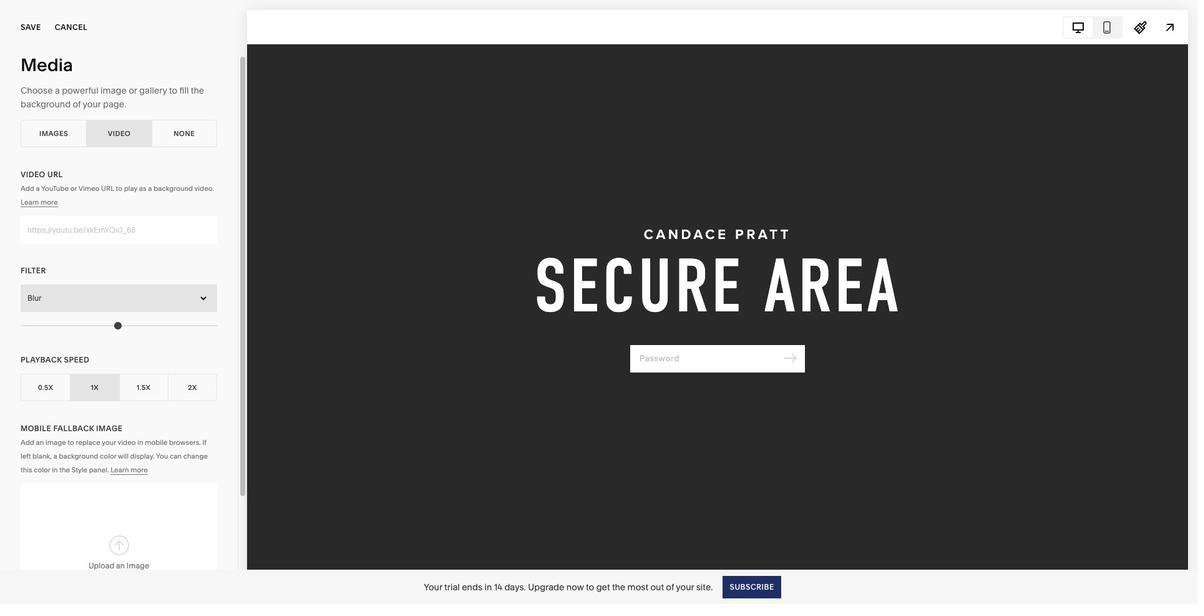 Task type: describe. For each thing, give the bounding box(es) containing it.
image for mobile fallback image
[[96, 424, 123, 433]]

your inside add an image to replace your video in mobile browsers. if left blank, a background color will display. you can change this color in the style panel.
[[102, 438, 116, 447]]

upload
[[89, 561, 114, 570]]

1 vertical spatial more
[[131, 466, 148, 474]]

powerful
[[62, 85, 98, 96]]

image inside choose a powerful image or gallery to fill the background of your page.
[[100, 85, 127, 96]]

media
[[21, 54, 73, 76]]

or inside choose a powerful image or gallery to fill the background of your page.
[[129, 85, 137, 96]]

change
[[183, 452, 208, 461]]

your inside choose a powerful image or gallery to fill the background of your page.
[[83, 99, 101, 110]]

2 vertical spatial in
[[484, 581, 492, 592]]

background inside choose a powerful image or gallery to fill the background of your page.
[[21, 99, 71, 110]]

image inside add an image to replace your video in mobile browsers. if left blank, a background color will display. you can change this color in the style panel.
[[46, 438, 66, 447]]

video.
[[194, 184, 214, 193]]

0.5x
[[38, 383, 53, 392]]

cancel button
[[55, 14, 87, 41]]

now
[[566, 581, 584, 592]]

blur
[[27, 293, 41, 303]]

an for add
[[36, 438, 44, 447]]

2x
[[188, 383, 197, 392]]

images
[[39, 129, 68, 138]]

1x
[[91, 383, 99, 392]]

to inside add an image to replace your video in mobile browsers. if left blank, a background color will display. you can change this color in the style panel.
[[68, 438, 74, 447]]

more inside video url add a youtube or vimeo url to play as a background video. learn more
[[41, 198, 58, 207]]

1 horizontal spatial of
[[666, 581, 674, 592]]

upload an image
[[89, 561, 149, 570]]

get
[[596, 581, 610, 592]]

a right as in the left top of the page
[[148, 184, 152, 193]]

most
[[628, 581, 648, 592]]

an for upload
[[116, 561, 125, 570]]

a inside add an image to replace your video in mobile browsers. if left blank, a background color will display. you can change this color in the style panel.
[[53, 452, 57, 461]]

image for upload an image
[[127, 561, 149, 570]]

as
[[139, 184, 146, 193]]

days.
[[504, 581, 526, 592]]

0 vertical spatial in
[[137, 438, 143, 447]]

to inside video url add a youtube or vimeo url to play as a background video. learn more
[[116, 184, 122, 193]]

play
[[124, 184, 137, 193]]

2 vertical spatial your
[[676, 581, 694, 592]]

background inside video url add a youtube or vimeo url to play as a background video. learn more
[[154, 184, 193, 193]]

youtube
[[41, 184, 69, 193]]

background inside add an image to replace your video in mobile browsers. if left blank, a background color will display. you can change this color in the style panel.
[[59, 452, 98, 461]]

a inside choose a powerful image or gallery to fill the background of your page.
[[55, 85, 60, 96]]

vimeo
[[78, 184, 99, 193]]

playback speed
[[21, 355, 89, 364]]

browsers.
[[169, 438, 201, 447]]

video for video
[[108, 129, 131, 138]]

playback
[[21, 355, 62, 364]]

left
[[21, 452, 31, 461]]

blank,
[[32, 452, 52, 461]]

0 vertical spatial color
[[100, 452, 116, 461]]



Task type: locate. For each thing, give the bounding box(es) containing it.
add inside video url add a youtube or vimeo url to play as a background video. learn more
[[21, 184, 34, 193]]

of right out on the right bottom of the page
[[666, 581, 674, 592]]

panel.
[[89, 466, 109, 474]]

0 vertical spatial or
[[129, 85, 137, 96]]

0 vertical spatial image
[[96, 424, 123, 433]]

add inside add an image to replace your video in mobile browsers. if left blank, a background color will display. you can change this color in the style panel.
[[21, 438, 34, 447]]

of down powerful
[[73, 99, 81, 110]]

or left the gallery
[[129, 85, 137, 96]]

to left get
[[586, 581, 594, 592]]

fallback
[[53, 424, 94, 433]]

2 horizontal spatial the
[[612, 581, 625, 592]]

0 horizontal spatial color
[[34, 466, 50, 474]]

add left youtube
[[21, 184, 34, 193]]

2 horizontal spatial in
[[484, 581, 492, 592]]

your
[[424, 581, 442, 592]]

0 horizontal spatial learn more link
[[21, 198, 58, 207]]

will
[[118, 452, 129, 461]]

choose
[[21, 85, 53, 96]]

or inside video url add a youtube or vimeo url to play as a background video. learn more
[[70, 184, 77, 193]]

learn more
[[111, 466, 148, 474]]

the right fill
[[191, 85, 204, 96]]

the right get
[[612, 581, 625, 592]]

2 horizontal spatial your
[[676, 581, 694, 592]]

1 horizontal spatial color
[[100, 452, 116, 461]]

an
[[36, 438, 44, 447], [116, 561, 125, 570]]

more down display.
[[131, 466, 148, 474]]

url up youtube
[[47, 170, 63, 179]]

video for video url add a youtube or vimeo url to play as a background video. learn more
[[21, 170, 45, 179]]

0 horizontal spatial image
[[96, 424, 123, 433]]

add
[[21, 184, 34, 193], [21, 438, 34, 447]]

1.5x
[[137, 383, 151, 392]]

2 vertical spatial background
[[59, 452, 98, 461]]

2 vertical spatial the
[[612, 581, 625, 592]]

the left style
[[59, 466, 70, 474]]

1 add from the top
[[21, 184, 34, 193]]

an inside add an image to replace your video in mobile browsers. if left blank, a background color will display. you can change this color in the style panel.
[[36, 438, 44, 447]]

your left video at the bottom of the page
[[102, 438, 116, 447]]

gallery
[[139, 85, 167, 96]]

0 horizontal spatial learn
[[21, 198, 39, 207]]

choose a powerful image or gallery to fill the background of your page.
[[21, 85, 204, 110]]

subscribe button
[[723, 576, 781, 598]]

1 vertical spatial learn more link
[[111, 466, 148, 475]]

1 vertical spatial url
[[101, 184, 114, 193]]

tab list
[[1064, 17, 1121, 37]]

0 vertical spatial url
[[47, 170, 63, 179]]

subscribe
[[730, 582, 774, 591]]

1 horizontal spatial image
[[127, 561, 149, 570]]

1 vertical spatial add
[[21, 438, 34, 447]]

color down blank,
[[34, 466, 50, 474]]

of
[[73, 99, 81, 110], [666, 581, 674, 592]]

0 horizontal spatial in
[[52, 466, 58, 474]]

1 horizontal spatial learn more link
[[111, 466, 148, 475]]

None range field
[[21, 319, 217, 333]]

the
[[191, 85, 204, 96], [59, 466, 70, 474], [612, 581, 625, 592]]

or
[[129, 85, 137, 96], [70, 184, 77, 193]]

image
[[100, 85, 127, 96], [46, 438, 66, 447]]

this
[[21, 466, 32, 474]]

mobile
[[21, 424, 51, 433]]

style
[[72, 466, 87, 474]]

to
[[169, 85, 177, 96], [116, 184, 122, 193], [68, 438, 74, 447], [586, 581, 594, 592]]

1 vertical spatial learn
[[111, 466, 129, 474]]

video up youtube
[[21, 170, 45, 179]]

image
[[96, 424, 123, 433], [127, 561, 149, 570]]

0 vertical spatial video
[[108, 129, 131, 138]]

cancel
[[55, 22, 87, 32]]

or left vimeo
[[70, 184, 77, 193]]

1 vertical spatial image
[[127, 561, 149, 570]]

a right choose
[[55, 85, 60, 96]]

your down powerful
[[83, 99, 101, 110]]

background
[[21, 99, 71, 110], [154, 184, 193, 193], [59, 452, 98, 461]]

1 horizontal spatial more
[[131, 466, 148, 474]]

1 horizontal spatial video
[[108, 129, 131, 138]]

background up style
[[59, 452, 98, 461]]

mobile fallback image
[[21, 424, 123, 433]]

image up blank,
[[46, 438, 66, 447]]

fill
[[179, 85, 189, 96]]

your left site.
[[676, 581, 694, 592]]

video
[[108, 129, 131, 138], [21, 170, 45, 179]]

14
[[494, 581, 502, 592]]

1 vertical spatial color
[[34, 466, 50, 474]]

the inside add an image to replace your video in mobile browsers. if left blank, a background color will display. you can change this color in the style panel.
[[59, 466, 70, 474]]

learn more link down will at bottom
[[111, 466, 148, 475]]

to down mobile fallback image
[[68, 438, 74, 447]]

0 vertical spatial learn
[[21, 198, 39, 207]]

0 vertical spatial more
[[41, 198, 58, 207]]

0 vertical spatial add
[[21, 184, 34, 193]]

1 vertical spatial video
[[21, 170, 45, 179]]

0 horizontal spatial url
[[47, 170, 63, 179]]

learn more link for mobile fallback image
[[111, 466, 148, 475]]

of inside choose a powerful image or gallery to fill the background of your page.
[[73, 99, 81, 110]]

a left youtube
[[36, 184, 40, 193]]

0 horizontal spatial the
[[59, 466, 70, 474]]

site.
[[696, 581, 713, 592]]

upgrade
[[528, 581, 564, 592]]

more down youtube
[[41, 198, 58, 207]]

1 vertical spatial an
[[116, 561, 125, 570]]

in
[[137, 438, 143, 447], [52, 466, 58, 474], [484, 581, 492, 592]]

replace
[[76, 438, 100, 447]]

0 horizontal spatial more
[[41, 198, 58, 207]]

a
[[55, 85, 60, 96], [36, 184, 40, 193], [148, 184, 152, 193], [53, 452, 57, 461]]

url right vimeo
[[101, 184, 114, 193]]

0 vertical spatial background
[[21, 99, 71, 110]]

1 horizontal spatial learn
[[111, 466, 129, 474]]

learn more link down youtube
[[21, 198, 58, 207]]

more
[[41, 198, 58, 207], [131, 466, 148, 474]]

1 horizontal spatial the
[[191, 85, 204, 96]]

your trial ends in 14 days. upgrade now to get the most out of your site.
[[424, 581, 713, 592]]

speed
[[64, 355, 89, 364]]

display.
[[130, 452, 155, 461]]

0 horizontal spatial your
[[83, 99, 101, 110]]

1 vertical spatial your
[[102, 438, 116, 447]]

your
[[83, 99, 101, 110], [102, 438, 116, 447], [676, 581, 694, 592]]

0 vertical spatial image
[[100, 85, 127, 96]]

learn inside video url add a youtube or vimeo url to play as a background video. learn more
[[21, 198, 39, 207]]

an right the upload
[[116, 561, 125, 570]]

1 horizontal spatial your
[[102, 438, 116, 447]]

1 vertical spatial of
[[666, 581, 674, 592]]

trial
[[444, 581, 460, 592]]

out
[[650, 581, 664, 592]]

1 horizontal spatial or
[[129, 85, 137, 96]]

none
[[174, 129, 195, 138]]

the inside choose a powerful image or gallery to fill the background of your page.
[[191, 85, 204, 96]]

0 vertical spatial an
[[36, 438, 44, 447]]

1 horizontal spatial url
[[101, 184, 114, 193]]

0 vertical spatial learn more link
[[21, 198, 58, 207]]

video
[[118, 438, 136, 447]]

you
[[156, 452, 168, 461]]

background right as in the left top of the page
[[154, 184, 193, 193]]

image right the upload
[[127, 561, 149, 570]]

to left fill
[[169, 85, 177, 96]]

1 horizontal spatial in
[[137, 438, 143, 447]]

save
[[21, 22, 41, 32]]

in left '14'
[[484, 581, 492, 592]]

0 vertical spatial the
[[191, 85, 204, 96]]

https://youtu.be/xkEmYQvJ_68 text field
[[21, 216, 217, 243]]

0 vertical spatial your
[[83, 99, 101, 110]]

save button
[[21, 14, 41, 41]]

1 vertical spatial in
[[52, 466, 58, 474]]

ends
[[462, 581, 482, 592]]

color
[[100, 452, 116, 461], [34, 466, 50, 474]]

0 horizontal spatial of
[[73, 99, 81, 110]]

to inside choose a powerful image or gallery to fill the background of your page.
[[169, 85, 177, 96]]

image up page.
[[100, 85, 127, 96]]

learn
[[21, 198, 39, 207], [111, 466, 129, 474]]

video inside video url add a youtube or vimeo url to play as a background video. learn more
[[21, 170, 45, 179]]

can
[[170, 452, 182, 461]]

1 vertical spatial image
[[46, 438, 66, 447]]

background down choose
[[21, 99, 71, 110]]

add an image to replace your video in mobile browsers. if left blank, a background color will display. you can change this color in the style panel.
[[21, 438, 208, 474]]

video down page.
[[108, 129, 131, 138]]

1 horizontal spatial image
[[100, 85, 127, 96]]

0 vertical spatial of
[[73, 99, 81, 110]]

in left style
[[52, 466, 58, 474]]

0 horizontal spatial image
[[46, 438, 66, 447]]

1 vertical spatial or
[[70, 184, 77, 193]]

an up blank,
[[36, 438, 44, 447]]

add up left
[[21, 438, 34, 447]]

video url add a youtube or vimeo url to play as a background video. learn more
[[21, 170, 214, 207]]

mobile
[[145, 438, 167, 447]]

page.
[[103, 99, 126, 110]]

if
[[202, 438, 207, 447]]

0 horizontal spatial an
[[36, 438, 44, 447]]

to left play
[[116, 184, 122, 193]]

url
[[47, 170, 63, 179], [101, 184, 114, 193]]

0 horizontal spatial or
[[70, 184, 77, 193]]

image up video at the bottom of the page
[[96, 424, 123, 433]]

color left will at bottom
[[100, 452, 116, 461]]

learn more link
[[21, 198, 58, 207], [111, 466, 148, 475]]

1 vertical spatial background
[[154, 184, 193, 193]]

1 horizontal spatial an
[[116, 561, 125, 570]]

in right video at the bottom of the page
[[137, 438, 143, 447]]

0 horizontal spatial video
[[21, 170, 45, 179]]

2 add from the top
[[21, 438, 34, 447]]

a right blank,
[[53, 452, 57, 461]]

filter
[[21, 266, 46, 275]]

learn more link for video url
[[21, 198, 58, 207]]

1 vertical spatial the
[[59, 466, 70, 474]]



Task type: vqa. For each thing, say whether or not it's contained in the screenshot.
Inject code in the page's <head> tag. 'Inject'
no



